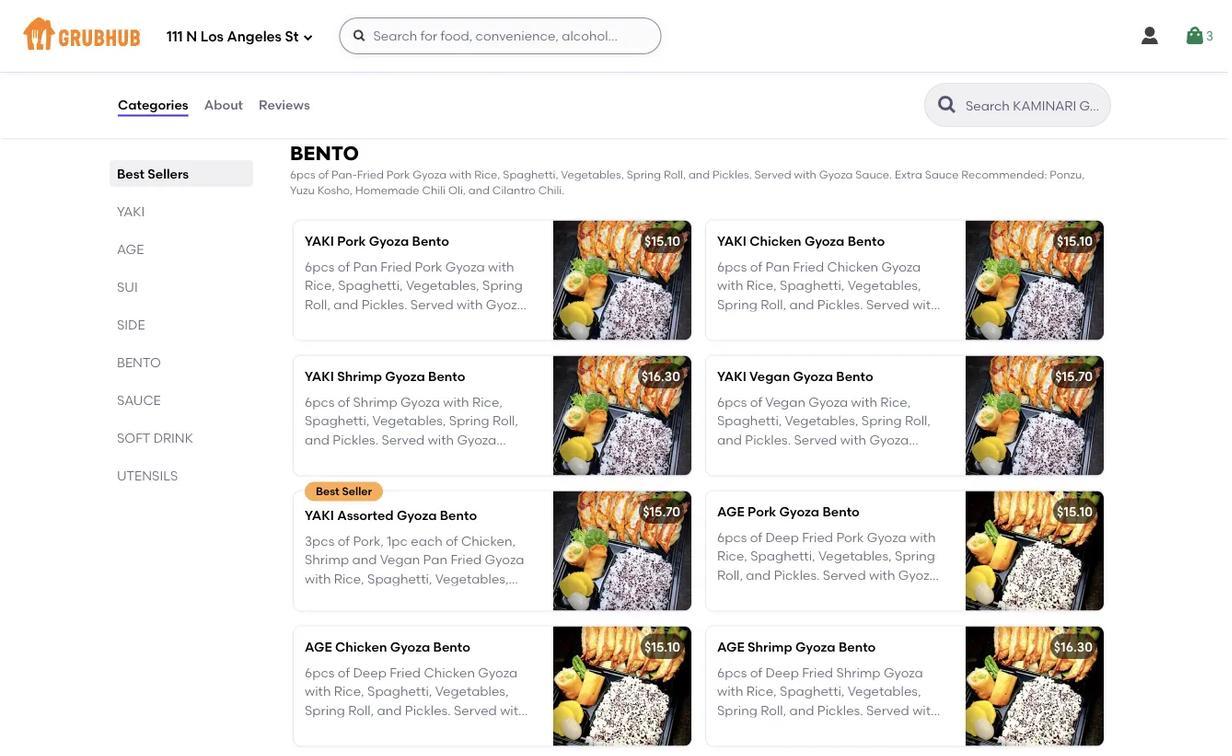 Task type: describe. For each thing, give the bounding box(es) containing it.
bento for bento 6pcs of pan-fried pork gyoza with rice, spaghetti, vegetables, spring roll, and pickles. served with gyoza sauce.  extra sauce recommended: ponzu, yuzu kosho, homemade chili oli, and cilantro chili.
[[290, 142, 359, 165]]

ponzu,
[[1050, 168, 1085, 181]]

homemade
[[355, 184, 420, 197]]

age for age pork gyoza bento
[[718, 504, 745, 520]]

gyoza for yaki vegan gyoza bento
[[794, 369, 834, 384]]

categories button
[[117, 72, 189, 138]]

$15.10 for yaki pork gyoza bento
[[645, 233, 681, 249]]

yaki for yaki chicken gyoza bento
[[718, 233, 747, 249]]

age shrimp gyoza bento image
[[966, 627, 1104, 747]]

edamame
[[305, 33, 370, 49]]

gyoza for age shrimp gyoza bento
[[796, 639, 836, 655]]

$15.10 for yaki chicken gyoza bento
[[1058, 233, 1093, 249]]

served
[[755, 168, 792, 181]]

yaki shrimp gyoza bento
[[305, 369, 466, 384]]

vegan
[[750, 369, 790, 384]]

1 vertical spatial $15.70
[[643, 504, 681, 520]]

yaki for yaki assorted gyoza bento
[[305, 508, 334, 523]]

salted
[[305, 60, 345, 75]]

bento for bento
[[117, 355, 161, 370]]

yaki vegan gyoza bento image
[[966, 356, 1104, 476]]

gyoza for yaki shrimp gyoza bento
[[385, 369, 425, 384]]

sauce
[[117, 392, 161, 408]]

gyoza for yaki assorted gyoza bento
[[397, 508, 437, 523]]

sauce
[[926, 168, 959, 181]]

2 with from the left
[[794, 168, 817, 181]]

soft drink tab
[[117, 428, 246, 448]]

extra
[[895, 168, 923, 181]]

pickles.
[[713, 168, 752, 181]]

0 horizontal spatial svg image
[[303, 32, 314, 43]]

of
[[318, 168, 329, 181]]

gyoza for age chicken gyoza bento
[[390, 639, 430, 655]]

$16.30 for yaki shrimp gyoza bento
[[642, 369, 681, 384]]

$4.20
[[646, 32, 680, 47]]

best seller
[[316, 485, 372, 498]]

age chicken gyoza bento image
[[554, 627, 692, 747]]

bento tab
[[117, 353, 246, 372]]

1 with from the left
[[449, 168, 472, 181]]

age for age chicken gyoza bento
[[305, 639, 332, 655]]

chicken for age
[[335, 639, 387, 655]]

side
[[117, 317, 145, 333]]

0 vertical spatial and
[[689, 168, 710, 181]]

search icon image
[[937, 94, 959, 116]]

shrimp for age
[[748, 639, 793, 655]]

assorted
[[337, 508, 394, 523]]

3 button
[[1185, 19, 1214, 53]]

fried
[[357, 168, 384, 181]]

yaki pork gyoza bento
[[305, 233, 450, 249]]

chili.
[[539, 184, 565, 197]]

drink
[[153, 430, 193, 446]]

0 horizontal spatial and
[[469, 184, 490, 197]]

age for age shrimp gyoza bento
[[718, 639, 745, 655]]

yaki vegan gyoza bento
[[718, 369, 874, 384]]

vegetables,
[[561, 168, 624, 181]]

age pork gyoza bento
[[718, 504, 860, 520]]

yaki tab
[[117, 202, 246, 221]]

sauce tab
[[117, 391, 246, 410]]

1 horizontal spatial svg image
[[657, 69, 679, 91]]

about
[[204, 97, 243, 113]]

pork for yaki pork gyoza bento
[[337, 233, 366, 249]]

kosho,
[[317, 184, 353, 197]]

svg image inside 3 button
[[1185, 25, 1207, 47]]

yaki chicken gyoza bento
[[718, 233, 885, 249]]

pan-
[[332, 168, 357, 181]]

age inside tab
[[117, 241, 144, 257]]

bento for age pork gyoza bento
[[823, 504, 860, 520]]

soft drink
[[117, 430, 193, 446]]

utensils tab
[[117, 466, 246, 485]]

best for best seller
[[316, 485, 340, 498]]

6pcs
[[290, 168, 316, 181]]

reviews button
[[258, 72, 311, 138]]



Task type: locate. For each thing, give the bounding box(es) containing it.
st
[[285, 29, 299, 45]]

and right the roll,
[[689, 168, 710, 181]]

sauce.
[[856, 168, 893, 181]]

$16.30 for age shrimp gyoza bento
[[1055, 639, 1093, 655]]

bento for yaki pork gyoza bento
[[412, 233, 450, 249]]

gyoza
[[413, 168, 447, 181], [820, 168, 853, 181], [369, 233, 409, 249], [805, 233, 845, 249], [385, 369, 425, 384], [794, 369, 834, 384], [780, 504, 820, 520], [397, 508, 437, 523], [390, 639, 430, 655], [796, 639, 836, 655]]

bento for yaki shrimp gyoza bento
[[428, 369, 466, 384]]

shrimp
[[337, 369, 382, 384], [748, 639, 793, 655]]

best sellers
[[117, 166, 189, 181]]

$15.10
[[645, 233, 681, 249], [1058, 233, 1093, 249], [1058, 504, 1093, 520], [645, 639, 681, 655]]

2 horizontal spatial pork
[[748, 504, 777, 520]]

bento for yaki chicken gyoza bento
[[848, 233, 885, 249]]

best
[[117, 166, 145, 181], [316, 485, 340, 498]]

rice,
[[475, 168, 501, 181]]

and
[[689, 168, 710, 181], [469, 184, 490, 197]]

1 vertical spatial $16.30
[[1055, 639, 1093, 655]]

0 vertical spatial $16.30
[[642, 369, 681, 384]]

$16.30
[[642, 369, 681, 384], [1055, 639, 1093, 655]]

age pork gyoza bento image
[[966, 492, 1104, 611]]

spaghetti,
[[503, 168, 559, 181]]

yaki shrimp gyoza bento image
[[554, 356, 692, 476]]

0 vertical spatial best
[[117, 166, 145, 181]]

bento inside tab
[[117, 355, 161, 370]]

111 n los angeles st
[[167, 29, 299, 45]]

los
[[201, 29, 224, 45]]

0 horizontal spatial bento
[[117, 355, 161, 370]]

1 horizontal spatial bento
[[290, 142, 359, 165]]

yaki for yaki vegan gyoza bento
[[718, 369, 747, 384]]

$15.10 for age chicken gyoza bento
[[645, 639, 681, 655]]

0 horizontal spatial chicken
[[335, 639, 387, 655]]

0 horizontal spatial with
[[449, 168, 472, 181]]

with up oli, at left top
[[449, 168, 472, 181]]

1 horizontal spatial pork
[[387, 168, 410, 181]]

sui
[[117, 279, 138, 295]]

cilantro
[[493, 184, 536, 197]]

0 vertical spatial $15.70
[[1056, 369, 1093, 384]]

$15.70
[[1056, 369, 1093, 384], [643, 504, 681, 520]]

pork for age pork gyoza bento
[[748, 504, 777, 520]]

1 horizontal spatial best
[[316, 485, 340, 498]]

0 vertical spatial bento
[[290, 142, 359, 165]]

1 horizontal spatial svg image
[[1185, 25, 1207, 47]]

1 vertical spatial and
[[469, 184, 490, 197]]

age shrimp gyoza bento
[[718, 639, 876, 655]]

bento for yaki assorted gyoza bento
[[440, 508, 477, 523]]

bento for age shrimp gyoza bento
[[839, 639, 876, 655]]

0 horizontal spatial $15.70
[[643, 504, 681, 520]]

2 horizontal spatial svg image
[[1139, 25, 1161, 47]]

bento inside bento 6pcs of pan-fried pork gyoza with rice, spaghetti, vegetables, spring roll, and pickles. served with gyoza sauce.  extra sauce recommended: ponzu, yuzu kosho, homemade chili oli, and cilantro chili.
[[290, 142, 359, 165]]

svg image down $4.20
[[657, 69, 679, 91]]

0 horizontal spatial best
[[117, 166, 145, 181]]

bento up "of"
[[290, 142, 359, 165]]

0 horizontal spatial svg image
[[352, 29, 367, 43]]

categories
[[118, 97, 189, 113]]

111
[[167, 29, 183, 45]]

yaki for yaki pork gyoza bento
[[305, 233, 334, 249]]

gyoza for age pork gyoza bento
[[780, 504, 820, 520]]

gyoza for yaki pork gyoza bento
[[369, 233, 409, 249]]

1 horizontal spatial and
[[689, 168, 710, 181]]

age chicken gyoza bento
[[305, 639, 471, 655]]

bento up sauce
[[117, 355, 161, 370]]

0 vertical spatial chicken
[[750, 233, 802, 249]]

sui tab
[[117, 277, 246, 297]]

sellers
[[148, 166, 189, 181]]

bento
[[412, 233, 450, 249], [848, 233, 885, 249], [428, 369, 466, 384], [837, 369, 874, 384], [823, 504, 860, 520], [440, 508, 477, 523], [433, 639, 471, 655], [839, 639, 876, 655]]

shrimp for yaki
[[337, 369, 382, 384]]

bento
[[290, 142, 359, 165], [117, 355, 161, 370]]

spring
[[627, 168, 662, 181]]

0 vertical spatial pork
[[387, 168, 410, 181]]

side tab
[[117, 315, 246, 334]]

3
[[1207, 28, 1214, 44]]

best sellers tab
[[117, 164, 246, 183]]

seller
[[342, 485, 372, 498]]

roll,
[[664, 168, 686, 181]]

best left seller
[[316, 485, 340, 498]]

svg image
[[1139, 25, 1161, 47], [303, 32, 314, 43], [657, 69, 679, 91]]

1 vertical spatial best
[[316, 485, 340, 498]]

yaki inside yaki tab
[[117, 204, 145, 219]]

chicken
[[750, 233, 802, 249], [335, 639, 387, 655]]

svg image right st
[[303, 32, 314, 43]]

bento for age chicken gyoza bento
[[433, 639, 471, 655]]

chili
[[422, 184, 446, 197]]

1 vertical spatial chicken
[[335, 639, 387, 655]]

age
[[117, 241, 144, 257], [718, 504, 745, 520], [305, 639, 332, 655], [718, 639, 745, 655]]

Search for food, convenience, alcohol... search field
[[339, 18, 662, 54]]

about button
[[203, 72, 244, 138]]

recommended:
[[962, 168, 1048, 181]]

pork inside bento 6pcs of pan-fried pork gyoza with rice, spaghetti, vegetables, spring roll, and pickles. served with gyoza sauce.  extra sauce recommended: ponzu, yuzu kosho, homemade chili oli, and cilantro chili.
[[387, 168, 410, 181]]

yaki
[[117, 204, 145, 219], [305, 233, 334, 249], [718, 233, 747, 249], [305, 369, 334, 384], [718, 369, 747, 384], [305, 508, 334, 523]]

and down rice,
[[469, 184, 490, 197]]

pork
[[387, 168, 410, 181], [337, 233, 366, 249], [748, 504, 777, 520]]

bento 6pcs of pan-fried pork gyoza with rice, spaghetti, vegetables, spring roll, and pickles. served with gyoza sauce.  extra sauce recommended: ponzu, yuzu kosho, homemade chili oli, and cilantro chili.
[[290, 142, 1085, 197]]

oli,
[[449, 184, 466, 197]]

with right 'served'
[[794, 168, 817, 181]]

0 horizontal spatial pork
[[337, 233, 366, 249]]

1 vertical spatial bento
[[117, 355, 161, 370]]

svg image
[[1185, 25, 1207, 47], [352, 29, 367, 43]]

1 horizontal spatial with
[[794, 168, 817, 181]]

0 horizontal spatial $16.30
[[642, 369, 681, 384]]

reviews
[[259, 97, 310, 113]]

svg image left 3 button
[[1139, 25, 1161, 47]]

yaki assorted gyoza bento
[[305, 508, 477, 523]]

bento for yaki vegan gyoza bento
[[837, 369, 874, 384]]

chicken for yaki
[[750, 233, 802, 249]]

best inside tab
[[117, 166, 145, 181]]

age tab
[[117, 240, 246, 259]]

n
[[186, 29, 197, 45]]

with
[[449, 168, 472, 181], [794, 168, 817, 181]]

0 vertical spatial shrimp
[[337, 369, 382, 384]]

1 horizontal spatial chicken
[[750, 233, 802, 249]]

1 vertical spatial pork
[[337, 233, 366, 249]]

2 vertical spatial pork
[[748, 504, 777, 520]]

main navigation navigation
[[0, 0, 1229, 72]]

utensils
[[117, 468, 178, 484]]

yaki for yaki shrimp gyoza bento
[[305, 369, 334, 384]]

yaki chicken gyoza bento image
[[966, 221, 1104, 340]]

gyoza for yaki chicken gyoza bento
[[805, 233, 845, 249]]

best left sellers
[[117, 166, 145, 181]]

1 horizontal spatial shrimp
[[748, 639, 793, 655]]

yuzu
[[290, 184, 315, 197]]

soft
[[117, 430, 150, 446]]

yaki assorted gyoza bento image
[[554, 492, 692, 611]]

1 vertical spatial shrimp
[[748, 639, 793, 655]]

angeles
[[227, 29, 282, 45]]

$15.10 for age pork gyoza bento
[[1058, 504, 1093, 520]]

0 horizontal spatial shrimp
[[337, 369, 382, 384]]

yaki pork gyoza bento image
[[554, 221, 692, 340]]

1 horizontal spatial $15.70
[[1056, 369, 1093, 384]]

Search KAMINARI GYOZA search field
[[964, 97, 1105, 114]]

best for best sellers
[[117, 166, 145, 181]]

1 horizontal spatial $16.30
[[1055, 639, 1093, 655]]



Task type: vqa. For each thing, say whether or not it's contained in the screenshot.
(84th to the right
no



